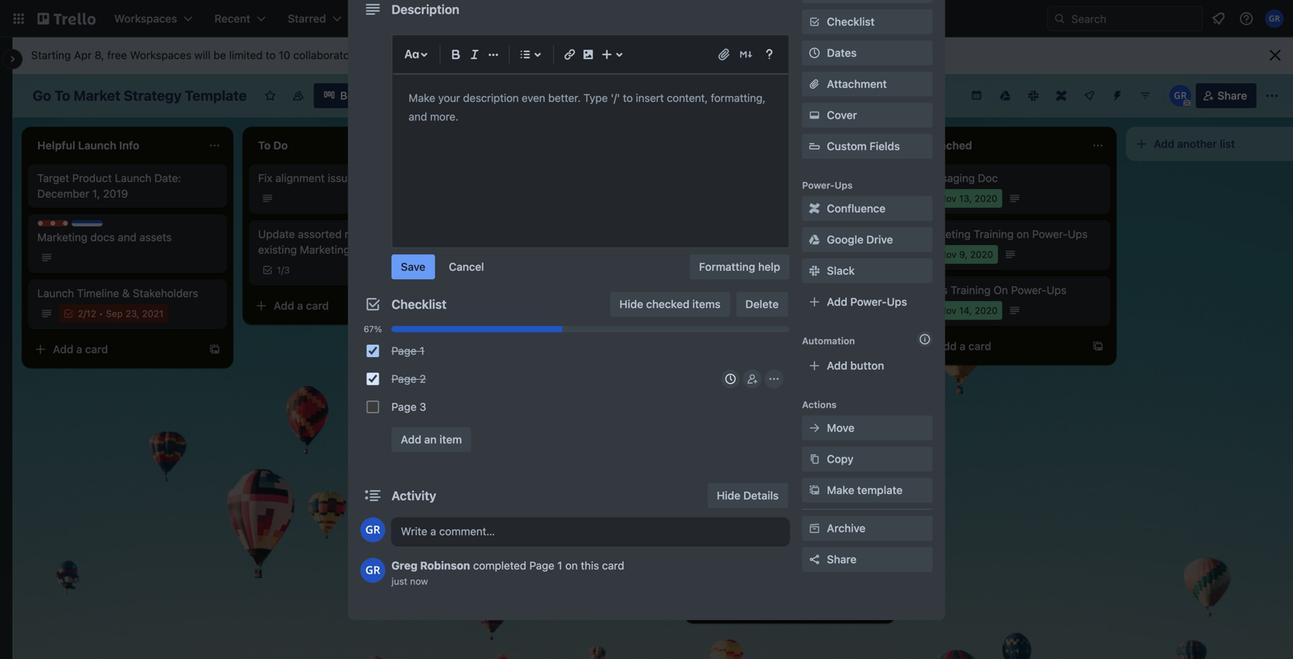 Task type: vqa. For each thing, say whether or not it's contained in the screenshot.
Activity at the left bottom of the page
yes



Task type: describe. For each thing, give the bounding box(es) containing it.
formatting
[[699, 260, 756, 273]]

an
[[424, 433, 437, 446]]

sm image for cover
[[807, 107, 823, 123]]

make
[[827, 484, 855, 496]]

•
[[99, 308, 103, 319]]

email
[[700, 542, 727, 555]]

go to market strategy template
[[33, 87, 247, 104]]

9,
[[960, 249, 968, 260]]

a for update
[[297, 299, 303, 312]]

now
[[410, 576, 428, 587]]

archive link
[[803, 516, 933, 541]]

training for sales
[[951, 284, 991, 296]]

page for page 2
[[392, 372, 417, 385]]

page 3
[[392, 400, 427, 413]]

23, inside checkbox
[[734, 305, 748, 316]]

details
[[744, 489, 779, 502]]

add a card button for assorted
[[249, 293, 420, 318]]

on inside the greg robinson completed page 1 on this card just now
[[566, 559, 578, 572]]

on
[[994, 284, 1009, 296]]

2 / 12 • sep 23, 2021
[[78, 308, 164, 319]]

1 down email newsletter link
[[821, 563, 825, 574]]

14,
[[960, 305, 973, 316]]

strategy
[[124, 87, 182, 104]]

add power-ups link
[[803, 289, 933, 314]]

card inside the greg robinson completed page 1 on this card just now
[[602, 559, 625, 572]]

fix alignment issue on /pricing link
[[258, 170, 439, 186]]

/ for 1
[[281, 265, 284, 275]]

social promotion
[[700, 172, 785, 184]]

post
[[726, 228, 748, 240]]

hide for hide details
[[717, 489, 741, 502]]

button
[[851, 359, 885, 372]]

Nov 13, 2020 checkbox
[[921, 189, 1003, 208]]

2 inside checklist group
[[420, 372, 426, 385]]

in-app announcement link
[[700, 282, 881, 298]]

3 nov from the top
[[940, 305, 957, 316]]

workspace visible image
[[292, 89, 305, 102]]

Page 2 checkbox
[[367, 373, 379, 385]]

email newsletter link
[[700, 541, 881, 556]]

update assorted references on existing marketing pages
[[258, 228, 414, 256]]

open help dialog image
[[761, 45, 779, 64]]

about
[[425, 49, 454, 61]]

checklist group
[[361, 337, 790, 421]]

fix
[[258, 172, 273, 184]]

save button
[[392, 254, 435, 279]]

in-
[[700, 284, 714, 296]]

target product launch date: december 1, 2019
[[37, 172, 181, 200]]

jul 19, 2020
[[719, 249, 773, 260]]

2020 for app
[[751, 305, 774, 316]]

blog post - announcement link
[[700, 226, 881, 242]]

sm image for make template
[[807, 482, 823, 498]]

search image
[[1054, 12, 1067, 25]]

0 horizontal spatial checklist
[[392, 297, 447, 312]]

activity
[[392, 488, 437, 503]]

0 notifications image
[[1210, 9, 1229, 28]]

0 vertical spatial share button
[[1196, 83, 1257, 108]]

marketing for marketing training on power-ups
[[921, 228, 971, 240]]

checked
[[647, 298, 690, 310]]

create button
[[451, 6, 504, 31]]

show menu image
[[1265, 88, 1281, 103]]

image image
[[579, 45, 598, 64]]

timeline
[[77, 287, 119, 300]]

attach and insert link image
[[717, 47, 733, 62]]

marketing docs and assets link
[[37, 230, 218, 245]]

power ups image
[[1084, 89, 1096, 102]]

sm image for confluence
[[807, 201, 823, 216]]

workspaces
[[130, 49, 192, 61]]

Search field
[[1067, 7, 1203, 30]]

add an item button
[[392, 427, 472, 452]]

3 inside checklist group
[[420, 400, 427, 413]]

calendar power-up image
[[971, 89, 983, 101]]

nov for messaging
[[940, 193, 957, 204]]

target
[[37, 172, 69, 184]]

customize views image
[[388, 88, 403, 103]]

Nov 9, 2020 checkbox
[[921, 245, 999, 264]]

items
[[693, 298, 721, 310]]

add a card for update
[[274, 299, 329, 312]]

1 / 3
[[277, 265, 290, 275]]

nov 14, 2020
[[940, 305, 998, 316]]

cancel button
[[440, 254, 494, 279]]

learn more about collaborator limits link
[[365, 49, 547, 61]]

pages
[[353, 243, 384, 256]]

custom fields button
[[803, 138, 933, 154]]

update assorted references on existing marketing pages link
[[258, 226, 439, 258]]

custom
[[827, 140, 867, 152]]

messaging doc
[[921, 172, 999, 184]]

1 inside checklist group
[[420, 344, 425, 357]]

italic ⌘i image
[[466, 45, 484, 64]]

hide details link
[[708, 483, 789, 508]]

add a card button for training
[[912, 334, 1083, 359]]

robinson
[[420, 559, 470, 572]]

color: blue, title: none image
[[72, 220, 103, 226]]

hide details
[[717, 489, 779, 502]]

2020 for training
[[971, 249, 994, 260]]

1 down existing
[[277, 265, 281, 275]]

google drive
[[827, 233, 894, 246]]

greg robinson completed page 1 on this card just now
[[392, 559, 625, 587]]

list
[[1221, 137, 1236, 150]]

email newsletter
[[700, 542, 784, 555]]

existing
[[258, 243, 297, 256]]

attachment
[[827, 77, 887, 90]]

limits
[[520, 49, 547, 61]]

1 vertical spatial launch
[[37, 287, 74, 300]]

jul for app
[[719, 305, 732, 316]]

power- inside marketing training on power-ups link
[[1033, 228, 1068, 240]]

board link
[[314, 83, 380, 108]]

hide checked items
[[620, 298, 721, 310]]

formatting help
[[699, 260, 781, 273]]

create from template… image for marketing training on power-ups
[[1092, 340, 1105, 352]]

learn
[[365, 49, 394, 61]]

create from template… image
[[209, 343, 221, 356]]

Write a comment text field
[[392, 517, 790, 545]]

to
[[54, 87, 70, 104]]

newsletter
[[730, 542, 784, 555]]

delete
[[746, 298, 779, 310]]

attachment button
[[803, 72, 933, 96]]

-
[[751, 228, 756, 240]]

0 vertical spatial 2
[[78, 308, 83, 319]]

sm image for archive
[[807, 521, 823, 536]]

a for marketing
[[960, 340, 966, 352]]

dates button
[[803, 40, 933, 65]]

sm image for slack
[[807, 263, 823, 279]]

primary element
[[0, 0, 1294, 37]]

december
[[37, 187, 89, 200]]

to
[[266, 49, 276, 61]]

description
[[392, 2, 460, 17]]

sm image inside checklist group
[[767, 371, 782, 387]]

blog post - announcement
[[700, 228, 835, 240]]

open information menu image
[[1239, 11, 1255, 26]]

social promotion link
[[700, 170, 881, 186]]

0 horizontal spatial add a card button
[[28, 337, 199, 362]]

copy
[[827, 452, 854, 465]]

marketing inside update assorted references on existing marketing pages
[[300, 243, 350, 256]]

docs
[[90, 231, 115, 244]]



Task type: locate. For each thing, give the bounding box(es) containing it.
launch up 2019
[[115, 172, 152, 184]]

update
[[258, 228, 295, 240]]

marketing down assorted
[[300, 243, 350, 256]]

2 nov from the top
[[940, 249, 957, 260]]

on up save
[[401, 228, 414, 240]]

/ left •
[[83, 308, 86, 319]]

announcement up delete
[[737, 284, 813, 296]]

/ down existing
[[281, 265, 284, 275]]

power- right on
[[1012, 284, 1047, 296]]

sm image for move
[[807, 420, 823, 436]]

sales training on power-ups link
[[921, 282, 1102, 298]]

1 sm image from the top
[[807, 107, 823, 123]]

0 vertical spatial share
[[1218, 89, 1248, 102]]

sm image
[[807, 232, 823, 247], [807, 263, 823, 279], [767, 371, 782, 387], [807, 451, 823, 467], [807, 482, 823, 498]]

editor toolbar toolbar
[[400, 42, 782, 67]]

sm image down power-ups
[[807, 201, 823, 216]]

checklist up dates
[[827, 15, 875, 28]]

delete link
[[737, 292, 789, 317]]

hide left details
[[717, 489, 741, 502]]

card down nov 14, 2020 at the right top of the page
[[969, 340, 992, 352]]

23, right the sep
[[126, 308, 139, 319]]

slack
[[827, 264, 855, 277]]

launch
[[115, 172, 152, 184], [37, 287, 74, 300]]

another
[[1178, 137, 1218, 150]]

lists image
[[516, 45, 535, 64]]

starting apr 8, free workspaces will be limited to 10 collaborators. learn more about collaborator limits
[[31, 49, 547, 61]]

sm image for copy
[[807, 451, 823, 467]]

nov for marketing
[[940, 249, 957, 260]]

add a card button down the sep
[[28, 337, 199, 362]]

1 vertical spatial checklist
[[392, 297, 447, 312]]

0 vertical spatial launch
[[115, 172, 152, 184]]

2020 right 14, at right top
[[975, 305, 998, 316]]

share for the share button to the bottom
[[827, 553, 857, 566]]

card down update assorted references on existing marketing pages
[[306, 299, 329, 312]]

19,
[[734, 249, 747, 260]]

will
[[195, 49, 211, 61]]

card for add a card button to the left
[[85, 343, 108, 356]]

add power-ups
[[827, 295, 908, 308]]

1 horizontal spatial share
[[1218, 89, 1248, 102]]

sm image left cover
[[807, 107, 823, 123]]

just now link
[[392, 576, 428, 587]]

announcement
[[759, 228, 835, 240], [737, 284, 813, 296]]

0 vertical spatial nov
[[940, 193, 957, 204]]

hide
[[620, 298, 644, 310], [717, 489, 741, 502]]

starting
[[31, 49, 71, 61]]

2020 up help
[[750, 249, 773, 260]]

help
[[759, 260, 781, 273]]

0 vertical spatial 3
[[284, 265, 290, 275]]

&
[[122, 287, 130, 300]]

checklist
[[827, 15, 875, 28], [392, 297, 447, 312]]

sm image up email newsletter link
[[807, 521, 823, 536]]

1 vertical spatial hide
[[717, 489, 741, 502]]

0 horizontal spatial create from template… image
[[429, 300, 442, 312]]

free
[[107, 49, 127, 61]]

power- inside 'sales training on power-ups' link
[[1012, 284, 1047, 296]]

market
[[74, 87, 121, 104]]

page up page 2
[[392, 344, 417, 357]]

0 horizontal spatial launch
[[37, 287, 74, 300]]

1 vertical spatial announcement
[[737, 284, 813, 296]]

a down update assorted references on existing marketing pages
[[297, 299, 303, 312]]

power- up confluence
[[803, 180, 835, 191]]

this
[[581, 559, 599, 572]]

launch inside target product launch date: december 1, 2019
[[115, 172, 152, 184]]

a down "nov 14, 2020" checkbox
[[960, 340, 966, 352]]

1 horizontal spatial add a card button
[[249, 293, 420, 318]]

more formatting image
[[484, 45, 503, 64]]

0 vertical spatial training
[[974, 228, 1014, 240]]

page down "page 1"
[[392, 372, 417, 385]]

2020 right 13,
[[975, 193, 998, 204]]

text styles image
[[403, 45, 421, 64]]

1 horizontal spatial a
[[297, 299, 303, 312]]

1 vertical spatial share
[[827, 553, 857, 566]]

greg robinson (gregrobinson96) image
[[1266, 9, 1285, 28], [1170, 85, 1192, 107], [361, 517, 386, 542], [361, 558, 386, 583]]

add a card down 14, at right top
[[937, 340, 992, 352]]

nov left 14, at right top
[[940, 305, 957, 316]]

references
[[345, 228, 398, 240]]

2 horizontal spatial add a card
[[937, 340, 992, 352]]

page for page 3
[[392, 400, 417, 413]]

23, down in-app announcement on the right of page
[[734, 305, 748, 316]]

1 vertical spatial 2
[[420, 372, 426, 385]]

make template
[[827, 484, 903, 496]]

2020 for post
[[750, 249, 773, 260]]

card down •
[[85, 343, 108, 356]]

2 horizontal spatial add a card button
[[912, 334, 1083, 359]]

0 horizontal spatial /
[[83, 308, 86, 319]]

star or unstar board image
[[264, 89, 277, 102]]

1 vertical spatial create from template… image
[[1092, 340, 1105, 352]]

2020 down in-app announcement on the right of page
[[751, 305, 774, 316]]

1 vertical spatial jul
[[719, 305, 732, 316]]

0 horizontal spatial 23,
[[126, 308, 139, 319]]

0 horizontal spatial a
[[76, 343, 82, 356]]

training for marketing
[[974, 228, 1014, 240]]

1 inside the greg robinson completed page 1 on this card just now
[[558, 559, 563, 572]]

Jul 23, 2020 checkbox
[[700, 301, 779, 320]]

0 vertical spatial create from template… image
[[429, 300, 442, 312]]

marketing docs and assets
[[37, 231, 172, 244]]

just
[[392, 576, 408, 587]]

0 horizontal spatial add a card
[[53, 343, 108, 356]]

1 horizontal spatial add a card
[[274, 299, 329, 312]]

1 horizontal spatial create from template… image
[[1092, 340, 1105, 352]]

2 up page 3
[[420, 372, 426, 385]]

item
[[440, 433, 462, 446]]

0 vertical spatial checklist
[[827, 15, 875, 28]]

2 horizontal spatial a
[[960, 340, 966, 352]]

Jul 19, 2020 checkbox
[[700, 245, 777, 264]]

nov left 13,
[[940, 193, 957, 204]]

jul up "formatting"
[[719, 249, 732, 260]]

add a card down 12
[[53, 343, 108, 356]]

sm image inside make template link
[[807, 482, 823, 498]]

1 up page 2
[[420, 344, 425, 357]]

2 jul from the top
[[719, 305, 732, 316]]

1 vertical spatial 3
[[420, 400, 427, 413]]

power- down messaging doc 'link'
[[1033, 228, 1068, 240]]

10
[[279, 49, 290, 61]]

custom fields
[[827, 140, 901, 152]]

create from template… image for update assorted references on existing marketing pages
[[429, 300, 442, 312]]

training up nov 14, 2020 at the right top of the page
[[951, 284, 991, 296]]

launch timeline & stakeholders
[[37, 287, 198, 300]]

move link
[[803, 415, 933, 440]]

add button button
[[803, 353, 933, 378]]

Page 1 checkbox
[[367, 345, 379, 357]]

sm image inside archive link
[[807, 521, 823, 536]]

collaborator
[[457, 49, 517, 61]]

1 nov from the top
[[940, 193, 957, 204]]

add another list
[[1155, 137, 1236, 150]]

limited
[[229, 49, 263, 61]]

share for the top the share button
[[1218, 89, 1248, 102]]

sm image left copy
[[807, 451, 823, 467]]

create
[[460, 12, 494, 25]]

marketing down color: red, title: none icon
[[37, 231, 87, 244]]

in-app announcement
[[700, 284, 813, 296]]

2020 for doc
[[975, 193, 998, 204]]

card for training add a card button
[[969, 340, 992, 352]]

color: red, title: none image
[[37, 220, 68, 226]]

power-
[[803, 180, 835, 191], [1033, 228, 1068, 240], [1012, 284, 1047, 296], [851, 295, 887, 308]]

1 vertical spatial nov
[[940, 249, 957, 260]]

0 horizontal spatial share button
[[803, 547, 933, 572]]

on down messaging doc 'link'
[[1017, 228, 1030, 240]]

0 horizontal spatial 3
[[284, 265, 290, 275]]

0 vertical spatial jul
[[719, 249, 732, 260]]

completed
[[473, 559, 527, 572]]

0 horizontal spatial 2
[[78, 308, 83, 319]]

1 vertical spatial share button
[[803, 547, 933, 572]]

3 sm image from the top
[[807, 420, 823, 436]]

add a card button down nov 14, 2020 at the right top of the page
[[912, 334, 1083, 359]]

marketing for marketing docs and assets
[[37, 231, 87, 244]]

1 vertical spatial training
[[951, 284, 991, 296]]

0 horizontal spatial share
[[827, 553, 857, 566]]

1 horizontal spatial 23,
[[734, 305, 748, 316]]

sm image left google at the top of page
[[807, 232, 823, 247]]

create from template… image
[[429, 300, 442, 312], [1092, 340, 1105, 352]]

sm image inside copy link
[[807, 451, 823, 467]]

power- inside add power-ups link
[[851, 295, 887, 308]]

page for page 1
[[392, 344, 417, 357]]

on inside update assorted references on existing marketing pages
[[401, 228, 414, 240]]

nov 9, 2020
[[940, 249, 994, 260]]

1 horizontal spatial checklist
[[827, 15, 875, 28]]

0 vertical spatial announcement
[[759, 228, 835, 240]]

sm image down jul 23, 2020
[[767, 371, 782, 387]]

announcement up help
[[759, 228, 835, 240]]

checklist button
[[803, 9, 933, 34]]

launch timeline & stakeholders link
[[37, 286, 218, 301]]

page down page 2
[[392, 400, 417, 413]]

1 horizontal spatial marketing
[[300, 243, 350, 256]]

training up 'nov 9, 2020' at right
[[974, 228, 1014, 240]]

collaborators.
[[293, 49, 362, 61]]

product
[[72, 172, 112, 184]]

1 horizontal spatial hide
[[717, 489, 741, 502]]

share down the archive
[[827, 553, 857, 566]]

1 horizontal spatial 2
[[420, 372, 426, 385]]

issue
[[328, 172, 354, 184]]

more
[[396, 49, 422, 61]]

on left this
[[566, 559, 578, 572]]

messaging doc link
[[921, 170, 1102, 186]]

add a card button up the 67%
[[249, 293, 420, 318]]

1,
[[92, 187, 100, 200]]

Main content area, start typing to enter text. text field
[[409, 89, 773, 126]]

hide checked items link
[[611, 292, 730, 317]]

2 horizontal spatial marketing
[[921, 228, 971, 240]]

power-ups
[[803, 180, 853, 191]]

bold ⌘b image
[[447, 45, 466, 64]]

formatting help link
[[690, 254, 790, 279]]

promotion
[[733, 172, 785, 184]]

add a card down 1 / 3
[[274, 299, 329, 312]]

a down 2 / 12 • sep 23, 2021
[[76, 343, 82, 356]]

go
[[33, 87, 51, 104]]

sm image
[[807, 107, 823, 123], [807, 201, 823, 216], [807, 420, 823, 436], [807, 521, 823, 536]]

fields
[[870, 140, 901, 152]]

power- down slack
[[851, 295, 887, 308]]

1 left this
[[558, 559, 563, 572]]

3 down page 2
[[420, 400, 427, 413]]

1 jul from the top
[[719, 249, 732, 260]]

sep
[[106, 308, 123, 319]]

automation
[[803, 335, 856, 346]]

marketing up nov 9, 2020 checkbox
[[921, 228, 971, 240]]

Board name text field
[[25, 83, 255, 108]]

target product launch date: december 1, 2019 link
[[37, 170, 218, 202]]

marketing training on power-ups link
[[921, 226, 1102, 242]]

card right this
[[602, 559, 625, 572]]

sm image inside the move link
[[807, 420, 823, 436]]

share left show menu icon
[[1218, 89, 1248, 102]]

card for add a card button for assorted
[[306, 299, 329, 312]]

template
[[185, 87, 247, 104]]

view markdown image
[[739, 47, 754, 62]]

greg
[[392, 559, 418, 572]]

3
[[284, 265, 290, 275], [420, 400, 427, 413]]

alignment
[[276, 172, 325, 184]]

sales training on power-ups
[[921, 284, 1067, 296]]

page inside the greg robinson completed page 1 on this card just now
[[530, 559, 555, 572]]

1 horizontal spatial /
[[281, 265, 284, 275]]

Page 3 checkbox
[[367, 401, 379, 413]]

cover
[[827, 109, 858, 121]]

make template link
[[803, 478, 933, 503]]

actions
[[803, 399, 837, 410]]

link image
[[561, 45, 579, 64]]

1 horizontal spatial launch
[[115, 172, 152, 184]]

jul for post
[[719, 249, 732, 260]]

page
[[392, 344, 417, 357], [392, 372, 417, 385], [392, 400, 417, 413], [530, 559, 555, 572]]

Nov 14, 2020 checkbox
[[921, 301, 1003, 320]]

0 horizontal spatial marketing
[[37, 231, 87, 244]]

2 vertical spatial nov
[[940, 305, 957, 316]]

assets
[[139, 231, 172, 244]]

jul 23, 2020
[[719, 305, 774, 316]]

2 left 12
[[78, 308, 83, 319]]

checklist inside button
[[827, 15, 875, 28]]

0 horizontal spatial hide
[[620, 298, 644, 310]]

4 sm image from the top
[[807, 521, 823, 536]]

/ for 2
[[83, 308, 86, 319]]

page 1
[[392, 344, 425, 357]]

nov left the 9,
[[940, 249, 957, 260]]

stakeholders
[[133, 287, 198, 300]]

launch left timeline
[[37, 287, 74, 300]]

add another list button
[[1127, 127, 1294, 161]]

1 horizontal spatial 3
[[420, 400, 427, 413]]

on right issue
[[357, 172, 369, 184]]

google
[[827, 233, 864, 246]]

hide left checked
[[620, 298, 644, 310]]

0 vertical spatial /
[[281, 265, 284, 275]]

1 vertical spatial /
[[83, 308, 86, 319]]

3 down existing
[[284, 265, 290, 275]]

1 horizontal spatial share button
[[1196, 83, 1257, 108]]

share button down archive link
[[803, 547, 933, 572]]

hide for hide checked items
[[620, 298, 644, 310]]

and
[[118, 231, 137, 244]]

2020 right the 9,
[[971, 249, 994, 260]]

page right completed
[[530, 559, 555, 572]]

checklist down save button
[[392, 297, 447, 312]]

jul down app
[[719, 305, 732, 316]]

sm image down actions
[[807, 420, 823, 436]]

share button left show menu icon
[[1196, 83, 1257, 108]]

add a card for marketing
[[937, 340, 992, 352]]

sm image left slack
[[807, 263, 823, 279]]

sm image left the make
[[807, 482, 823, 498]]

2 sm image from the top
[[807, 201, 823, 216]]

sm image for google drive
[[807, 232, 823, 247]]

sm image inside cover link
[[807, 107, 823, 123]]

2
[[78, 308, 83, 319], [420, 372, 426, 385]]

0 vertical spatial hide
[[620, 298, 644, 310]]



